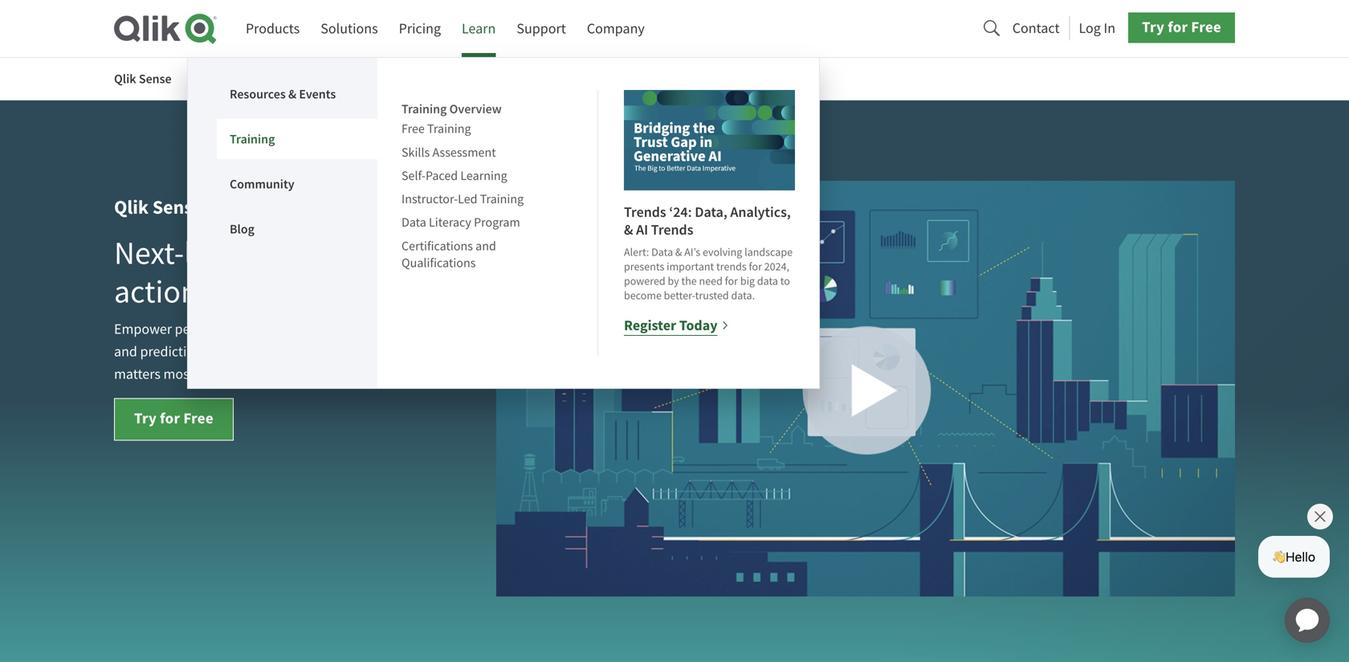 Task type: vqa. For each thing, say whether or not it's contained in the screenshot.
external
no



Task type: locate. For each thing, give the bounding box(es) containing it.
0 vertical spatial action
[[114, 272, 198, 313]]

free inside training overview free training skills assessment self-paced learning instructor-led training data literacy program certifications and qualifications
[[402, 121, 425, 137]]

data inside trends '24: data, analytics, & ai trends​ alert: data & ai's evolving landscape presents important trends for 2024, powered by the need for big data to become better-trusted data.
[[758, 274, 778, 288]]

0 horizontal spatial try for free link
[[114, 398, 234, 441]]

overview
[[450, 101, 502, 117]]

training down training overview link
[[427, 121, 471, 137]]

0 vertical spatial free
[[1192, 17, 1222, 37]]

data up assisted
[[343, 272, 403, 313]]

trends​
[[651, 220, 694, 239]]

1 vertical spatial try for free
[[134, 408, 214, 429]]

try for free inside the "qlik main" element
[[1143, 17, 1222, 37]]

1 horizontal spatial data
[[758, 274, 778, 288]]

instructor-
[[402, 191, 458, 207]]

most.
[[163, 365, 198, 383]]

1 vertical spatial action
[[346, 342, 384, 361]]

and up matters
[[114, 342, 137, 361]]

0 horizontal spatial &
[[288, 86, 297, 102]]

self-paced learning link
[[402, 167, 508, 185]]

intelligent
[[282, 342, 344, 361]]

0 vertical spatial try
[[1143, 17, 1165, 37]]

2 vertical spatial free
[[183, 408, 214, 429]]

at
[[220, 320, 232, 338]]

levels
[[279, 320, 314, 338]]

and down analytics
[[352, 233, 403, 274]]

1 vertical spatial free
[[402, 121, 425, 137]]

2 vertical spatial &
[[676, 245, 682, 259]]

it
[[423, 342, 432, 361]]

try for free down most.
[[134, 408, 214, 429]]

try inside the "qlik main" element
[[1143, 17, 1165, 37]]

1 horizontal spatial try
[[1143, 17, 1165, 37]]

application
[[1266, 578, 1350, 662]]

0 horizontal spatial data
[[343, 272, 403, 313]]

0 horizontal spatial try for free
[[134, 408, 214, 429]]

qlik down go to the home page. image
[[114, 70, 136, 87]]

sense down go to the home page. image
[[139, 70, 172, 87]]

data inside next-level insight and action from your data empower people at all skill levels with ai-assisted insights and predictions that inform intelligent action when it matters most.
[[343, 272, 403, 313]]

qlik sense menu bar
[[114, 60, 616, 98]]

qlik sense | modern cloud analytics
[[114, 194, 421, 220]]

&
[[288, 86, 297, 102], [624, 220, 633, 239], [676, 245, 682, 259]]

next-level insight and action from your data empower people at all skill levels with ai-assisted insights and predictions that inform intelligent action when it matters most.
[[114, 233, 461, 383]]

2 horizontal spatial free
[[1192, 17, 1222, 37]]

1 horizontal spatial data
[[652, 245, 673, 259]]

pricing link
[[399, 14, 441, 43]]

try for free link down most.
[[114, 398, 234, 441]]

analytics
[[343, 194, 421, 220]]

1 horizontal spatial try for free
[[1143, 17, 1222, 37]]

by
[[668, 274, 679, 288]]

trusted
[[695, 288, 729, 303]]

action up the empower
[[114, 272, 198, 313]]

0 vertical spatial sense
[[139, 70, 172, 87]]

support
[[517, 19, 566, 38]]

blog
[[230, 221, 255, 237]]

0 horizontal spatial try
[[134, 408, 157, 429]]

0 vertical spatial try for free
[[1143, 17, 1222, 37]]

training
[[402, 101, 447, 117], [427, 121, 471, 137], [230, 131, 275, 147], [480, 191, 524, 207]]

data down trends​
[[652, 245, 673, 259]]

company
[[587, 19, 645, 38]]

assisted
[[362, 320, 411, 338]]

menu bar
[[188, 14, 819, 388]]

qlik
[[114, 70, 136, 87], [114, 194, 149, 220]]

try for free link right in
[[1129, 12, 1236, 43]]

& left ai
[[624, 220, 633, 239]]

to
[[781, 274, 790, 288]]

learn link
[[462, 14, 496, 43]]

try for free link
[[1129, 12, 1236, 43], [114, 398, 234, 441]]

qlik sense
[[114, 70, 172, 87]]

data inside trends '24: data, analytics, & ai trends​ alert: data & ai's evolving landscape presents important trends for 2024, powered by the need for big data to become better-trusted data.
[[652, 245, 673, 259]]

action
[[114, 272, 198, 313], [346, 342, 384, 361]]

try right in
[[1143, 17, 1165, 37]]

powered
[[624, 274, 666, 288]]

|
[[211, 194, 217, 220]]

ai
[[636, 220, 649, 239]]

2 horizontal spatial and
[[476, 238, 496, 254]]

1 vertical spatial &
[[624, 220, 633, 239]]

2024,
[[765, 259, 790, 274]]

level
[[184, 233, 247, 274]]

literacy
[[429, 214, 472, 231]]

in
[[1104, 19, 1116, 37]]

and down program
[[476, 238, 496, 254]]

0 horizontal spatial data
[[402, 214, 426, 231]]

blog link
[[217, 209, 290, 249]]

community
[[230, 176, 295, 192]]

1 vertical spatial try
[[134, 408, 157, 429]]

data
[[402, 214, 426, 231], [652, 245, 673, 259]]

data down instructor-
[[402, 214, 426, 231]]

try for free right in
[[1143, 17, 1222, 37]]

& left 'events'
[[288, 86, 297, 102]]

training up program
[[480, 191, 524, 207]]

& left ai's
[[676, 245, 682, 259]]

certifications and qualifications link
[[402, 237, 496, 272]]

1 vertical spatial try for free link
[[114, 398, 234, 441]]

0 horizontal spatial action
[[114, 272, 198, 313]]

sense for qlik sense
[[139, 70, 172, 87]]

qlik sense link
[[114, 60, 172, 98]]

try for the topmost try for free link
[[1143, 17, 1165, 37]]

for right in
[[1168, 17, 1189, 37]]

certifications
[[402, 238, 473, 254]]

predictions
[[140, 342, 209, 361]]

for left 2024,
[[749, 259, 762, 274]]

qlik up the next-
[[114, 194, 149, 220]]

'24:
[[669, 202, 692, 222]]

menu bar inside the "qlik main" element
[[188, 14, 819, 388]]

support link
[[517, 14, 566, 43]]

data literacy program link
[[402, 213, 520, 232]]

0 vertical spatial data
[[402, 214, 426, 231]]

try down matters
[[134, 408, 157, 429]]

solutions
[[321, 19, 378, 38]]

1 vertical spatial qlik
[[114, 194, 149, 220]]

resources & events link
[[217, 74, 378, 114]]

from
[[205, 272, 269, 313]]

self-
[[402, 167, 426, 184]]

trends
[[624, 202, 667, 222]]

1 horizontal spatial free
[[402, 121, 425, 137]]

sense left |
[[152, 194, 203, 220]]

contact
[[1013, 19, 1060, 37]]

qlik inside menu bar
[[114, 70, 136, 87]]

0 vertical spatial qlik
[[114, 70, 136, 87]]

landscape
[[745, 245, 793, 259]]

try
[[1143, 17, 1165, 37], [134, 408, 157, 429]]

training link
[[217, 119, 378, 159]]

ai's
[[685, 245, 701, 259]]

1 qlik from the top
[[114, 70, 136, 87]]

0 horizontal spatial free
[[183, 408, 214, 429]]

insight
[[254, 233, 345, 274]]

free for the topmost try for free link
[[1192, 17, 1222, 37]]

program
[[474, 214, 520, 231]]

1 horizontal spatial try for free link
[[1129, 12, 1236, 43]]

1 vertical spatial sense
[[152, 194, 203, 220]]

solutions link
[[321, 14, 378, 43]]

action down ai- on the left of page
[[346, 342, 384, 361]]

menu bar containing trends '24: data, analytics, & ai trends​
[[188, 14, 819, 388]]

sense inside qlik sense link
[[139, 70, 172, 87]]

register today
[[624, 316, 718, 335]]

sense
[[139, 70, 172, 87], [152, 194, 203, 220]]

data left to at the right top of page
[[758, 274, 778, 288]]

1 vertical spatial data
[[652, 245, 673, 259]]

1 horizontal spatial and
[[352, 233, 403, 274]]

2 qlik from the top
[[114, 194, 149, 220]]

try for free
[[1143, 17, 1222, 37], [134, 408, 214, 429]]



Task type: describe. For each thing, give the bounding box(es) containing it.
events
[[299, 86, 336, 102]]

data.
[[731, 288, 755, 303]]

assessment
[[433, 144, 496, 161]]

go to the home page. image
[[114, 13, 217, 44]]

learning
[[461, 167, 508, 184]]

trends
[[717, 259, 747, 274]]

register
[[624, 316, 677, 335]]

community link
[[217, 164, 330, 204]]

today
[[680, 316, 718, 335]]

learn
[[462, 19, 496, 38]]

training overview free training skills assessment self-paced learning instructor-led training data literacy program certifications and qualifications
[[402, 101, 524, 271]]

alert:
[[624, 245, 649, 259]]

0 horizontal spatial and
[[114, 342, 137, 361]]

skill
[[252, 320, 276, 338]]

data inside training overview free training skills assessment self-paced learning instructor-led training data literacy program certifications and qualifications
[[402, 214, 426, 231]]

skills assessment link
[[402, 143, 496, 161]]

and inside training overview free training skills assessment self-paced learning instructor-led training data literacy program certifications and qualifications
[[476, 238, 496, 254]]

skills
[[402, 144, 430, 161]]

ai-
[[346, 320, 362, 338]]

qlik for qlik sense
[[114, 70, 136, 87]]

for down most.
[[160, 408, 180, 429]]

data,
[[695, 202, 728, 222]]

resources & events
[[230, 86, 336, 102]]

people
[[175, 320, 217, 338]]

modern
[[220, 194, 286, 220]]

qlik main element
[[188, 12, 1236, 388]]

your
[[275, 272, 336, 313]]

empower
[[114, 320, 172, 338]]

register today link
[[624, 314, 730, 337]]

for left big
[[725, 274, 738, 288]]

all
[[235, 320, 249, 338]]

contact link
[[1013, 14, 1060, 41]]

when
[[387, 342, 421, 361]]

big
[[741, 274, 755, 288]]

training element
[[350, 39, 795, 356]]

paced
[[426, 167, 458, 184]]

trends '24: data, analytics, & ai trends​ link
[[624, 202, 791, 239]]

log in
[[1079, 19, 1116, 37]]

resources
[[230, 86, 286, 102]]

trends 24: data, analytics, ai trends image
[[624, 90, 795, 190]]

insights
[[414, 320, 461, 338]]

try for free for the topmost try for free link
[[1143, 17, 1222, 37]]

inform
[[239, 342, 279, 361]]

important
[[667, 259, 714, 274]]

qlik for qlik sense | modern cloud analytics
[[114, 194, 149, 220]]

learn menu
[[217, 39, 819, 388]]

0 vertical spatial &
[[288, 86, 297, 102]]

training up free training link
[[402, 101, 447, 117]]

matters
[[114, 365, 161, 383]]

analytics,
[[731, 202, 791, 222]]

instructor-led training link
[[402, 190, 524, 208]]

1 horizontal spatial action
[[346, 342, 384, 361]]

sense for qlik sense | modern cloud analytics
[[152, 194, 203, 220]]

training overview link
[[402, 99, 502, 118]]

qualifications
[[402, 255, 476, 271]]

watch video: qlik sense image
[[497, 181, 1236, 597]]

training down resources
[[230, 131, 275, 147]]

trends '24: data, analytics, & ai trends​ alert: data & ai's evolving landscape presents important trends for 2024, powered by the need for big data to become better-trusted data.
[[624, 202, 793, 303]]

evolving
[[703, 245, 743, 259]]

products link
[[246, 14, 300, 43]]

1 horizontal spatial &
[[624, 220, 633, 239]]

free training link
[[402, 120, 471, 138]]

0 vertical spatial try for free link
[[1129, 12, 1236, 43]]

become
[[624, 288, 662, 303]]

pricing
[[399, 19, 441, 38]]

free for left try for free link
[[183, 408, 214, 429]]

log in link
[[1079, 14, 1116, 41]]

better-
[[664, 288, 695, 303]]

company link
[[587, 14, 645, 43]]

cloud
[[289, 194, 339, 220]]

try for free for left try for free link
[[134, 408, 214, 429]]

led
[[458, 191, 478, 207]]

2 horizontal spatial &
[[676, 245, 682, 259]]

next-
[[114, 233, 184, 274]]

that
[[211, 342, 236, 361]]

need
[[699, 274, 723, 288]]

with
[[317, 320, 343, 338]]

try for left try for free link
[[134, 408, 157, 429]]

the
[[682, 274, 697, 288]]

products
[[246, 19, 300, 38]]



